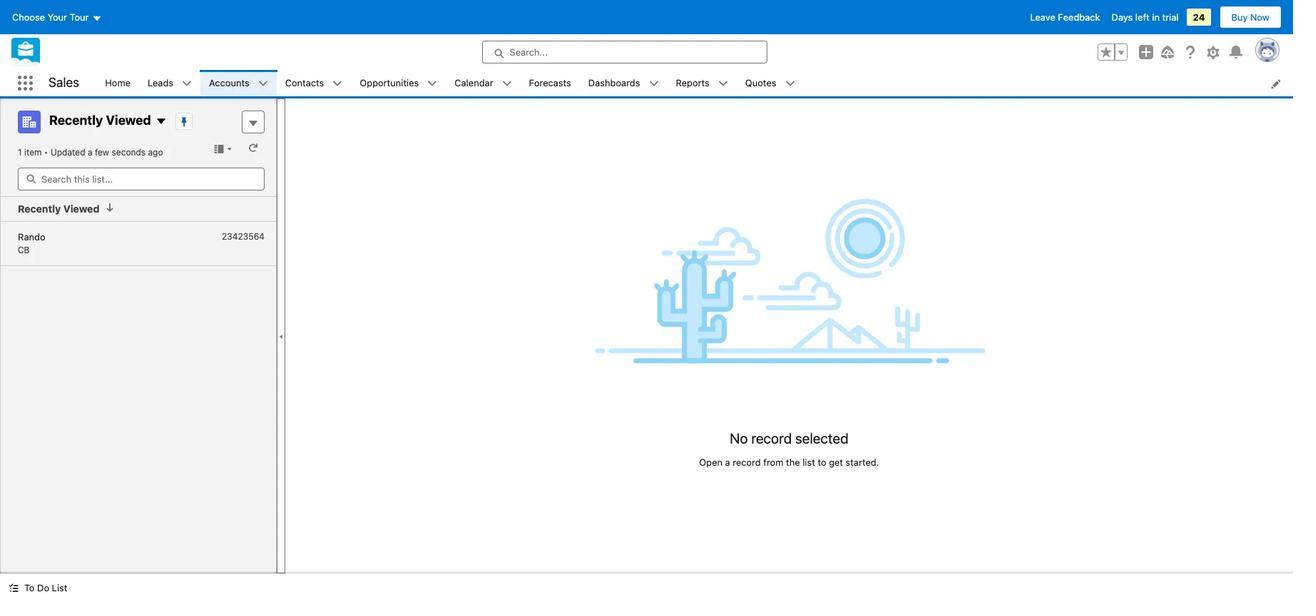 Task type: vqa. For each thing, say whether or not it's contained in the screenshot.
text default image in the Calendar LIST ITEM
yes



Task type: describe. For each thing, give the bounding box(es) containing it.
to
[[24, 582, 35, 594]]

dashboards
[[588, 77, 640, 88]]

text default image for opportunities
[[428, 79, 438, 89]]

seconds
[[112, 147, 146, 158]]

text default image for accounts
[[258, 79, 268, 89]]

in
[[1152, 11, 1160, 23]]

1 vertical spatial viewed
[[63, 203, 99, 215]]

from
[[764, 456, 784, 468]]

accounts list item
[[201, 70, 277, 96]]

recently viewed|accounts|list view element
[[0, 98, 277, 574]]

sales
[[49, 75, 79, 90]]

dashboards list item
[[580, 70, 667, 96]]

0 vertical spatial record
[[752, 430, 792, 446]]

24
[[1193, 11, 1205, 23]]

dashboards link
[[580, 70, 649, 96]]

leads
[[148, 77, 173, 88]]

days
[[1112, 11, 1133, 23]]

buy now button
[[1220, 6, 1282, 29]]

selected
[[795, 430, 849, 446]]

accounts
[[209, 77, 249, 88]]

contacts
[[285, 77, 324, 88]]

text default image for leads
[[182, 79, 192, 89]]

1 item • updated a few seconds ago
[[18, 147, 163, 158]]

text default image up ago
[[155, 116, 167, 127]]

left
[[1136, 11, 1150, 23]]

choose your tour
[[12, 11, 89, 23]]

no record selected main content
[[285, 98, 1294, 574]]

trial
[[1163, 11, 1179, 23]]

tour
[[70, 11, 89, 23]]

no
[[730, 430, 748, 446]]

accounts image
[[18, 111, 41, 133]]

the
[[786, 456, 800, 468]]

list
[[803, 456, 815, 468]]

•
[[44, 147, 48, 158]]

to
[[818, 456, 827, 468]]

calendar link
[[446, 70, 502, 96]]

list
[[52, 582, 67, 594]]

list containing home
[[97, 70, 1294, 96]]

1
[[18, 147, 22, 158]]

cb
[[18, 245, 30, 255]]

your
[[48, 11, 67, 23]]

text default image for calendar
[[502, 79, 512, 89]]

started.
[[846, 456, 879, 468]]

to do list button
[[0, 574, 76, 602]]

text default image inside to do list button
[[9, 583, 19, 593]]

1 vertical spatial recently
[[18, 203, 61, 215]]

recently viewed status
[[18, 147, 51, 158]]

0 vertical spatial recently
[[49, 113, 103, 128]]

Search Recently Viewed list view. search field
[[18, 168, 265, 190]]

a inside no record selected main content
[[725, 456, 730, 468]]

leave feedback
[[1031, 11, 1101, 23]]

home
[[105, 77, 131, 88]]

few
[[95, 147, 109, 158]]

leave
[[1031, 11, 1056, 23]]

days left in trial
[[1112, 11, 1179, 23]]

text default image for quotes
[[785, 79, 795, 89]]

rando
[[18, 231, 45, 242]]



Task type: locate. For each thing, give the bounding box(es) containing it.
recently viewed
[[49, 113, 151, 128], [18, 203, 99, 215]]

text default image left to
[[9, 583, 19, 593]]

text default image inside dashboards list item
[[649, 79, 659, 89]]

text default image right 'accounts'
[[258, 79, 268, 89]]

group
[[1098, 44, 1128, 61]]

23423564
[[222, 231, 265, 242]]

opportunities
[[360, 77, 419, 88]]

recently
[[49, 113, 103, 128], [18, 203, 61, 215]]

text default image right quotes
[[785, 79, 795, 89]]

forecasts
[[529, 77, 571, 88]]

feedback
[[1058, 11, 1101, 23]]

text default image inside contacts list item
[[333, 79, 343, 89]]

text default image
[[182, 79, 192, 89], [258, 79, 268, 89], [333, 79, 343, 89], [785, 79, 795, 89], [105, 203, 115, 213], [9, 583, 19, 593]]

a left few
[[88, 147, 92, 158]]

text default image inside opportunities list item
[[428, 79, 438, 89]]

1 vertical spatial a
[[725, 456, 730, 468]]

choose your tour button
[[11, 6, 102, 29]]

open a record from the list to get started.
[[699, 456, 879, 468]]

text default image for reports
[[718, 79, 728, 89]]

do
[[37, 582, 49, 594]]

now
[[1251, 11, 1270, 23]]

a right open
[[725, 456, 730, 468]]

calendar list item
[[446, 70, 521, 96]]

text default image down search recently viewed list view. search field
[[105, 203, 115, 213]]

search...
[[510, 46, 548, 58]]

list
[[97, 70, 1294, 96]]

viewed up seconds
[[106, 113, 151, 128]]

text default image for contacts
[[333, 79, 343, 89]]

quotes link
[[737, 70, 785, 96]]

leave feedback link
[[1031, 11, 1101, 23]]

quotes
[[745, 77, 777, 88]]

1 vertical spatial record
[[733, 456, 761, 468]]

reports
[[676, 77, 710, 88]]

recently up updated
[[49, 113, 103, 128]]

contacts link
[[277, 70, 333, 96]]

contacts list item
[[277, 70, 351, 96]]

0 horizontal spatial viewed
[[63, 203, 99, 215]]

item
[[24, 147, 42, 158]]

reports list item
[[667, 70, 737, 96]]

text default image inside reports list item
[[718, 79, 728, 89]]

recently viewed up the rando at top
[[18, 203, 99, 215]]

text default image
[[428, 79, 438, 89], [502, 79, 512, 89], [649, 79, 659, 89], [718, 79, 728, 89], [155, 116, 167, 127]]

get
[[829, 456, 843, 468]]

text default image inside leads list item
[[182, 79, 192, 89]]

text default image inside recently viewed|accounts|list view element
[[105, 203, 115, 213]]

open
[[699, 456, 723, 468]]

viewed
[[106, 113, 151, 128], [63, 203, 99, 215]]

text default image for dashboards
[[649, 79, 659, 89]]

calendar
[[455, 77, 493, 88]]

viewed down 1 item • updated a few seconds ago
[[63, 203, 99, 215]]

record up from
[[752, 430, 792, 446]]

search... button
[[482, 41, 767, 63]]

None search field
[[18, 168, 265, 190]]

text default image right calendar
[[502, 79, 512, 89]]

recently viewed up few
[[49, 113, 151, 128]]

record
[[752, 430, 792, 446], [733, 456, 761, 468]]

0 vertical spatial a
[[88, 147, 92, 158]]

text default image right reports
[[718, 79, 728, 89]]

to do list
[[24, 582, 67, 594]]

no record selected
[[730, 430, 849, 446]]

text default image right leads
[[182, 79, 192, 89]]

accounts link
[[201, 70, 258, 96]]

buy
[[1232, 11, 1248, 23]]

text default image inside accounts list item
[[258, 79, 268, 89]]

forecasts link
[[521, 70, 580, 96]]

1 horizontal spatial a
[[725, 456, 730, 468]]

text default image left reports link
[[649, 79, 659, 89]]

record down no at the right
[[733, 456, 761, 468]]

opportunities list item
[[351, 70, 446, 96]]

none search field inside recently viewed|accounts|list view element
[[18, 168, 265, 190]]

ago
[[148, 147, 163, 158]]

0 vertical spatial viewed
[[106, 113, 151, 128]]

text default image left the calendar link
[[428, 79, 438, 89]]

reports link
[[667, 70, 718, 96]]

1 vertical spatial recently viewed
[[18, 203, 99, 215]]

leads link
[[139, 70, 182, 96]]

leads list item
[[139, 70, 201, 96]]

opportunities link
[[351, 70, 428, 96]]

1 horizontal spatial viewed
[[106, 113, 151, 128]]

buy now
[[1232, 11, 1270, 23]]

text default image right contacts
[[333, 79, 343, 89]]

home link
[[97, 70, 139, 96]]

text default image inside the quotes list item
[[785, 79, 795, 89]]

quotes list item
[[737, 70, 804, 96]]

choose
[[12, 11, 45, 23]]

updated
[[51, 147, 85, 158]]

0 vertical spatial recently viewed
[[49, 113, 151, 128]]

0 horizontal spatial a
[[88, 147, 92, 158]]

text default image inside calendar list item
[[502, 79, 512, 89]]

recently up the rando at top
[[18, 203, 61, 215]]

a
[[88, 147, 92, 158], [725, 456, 730, 468]]



